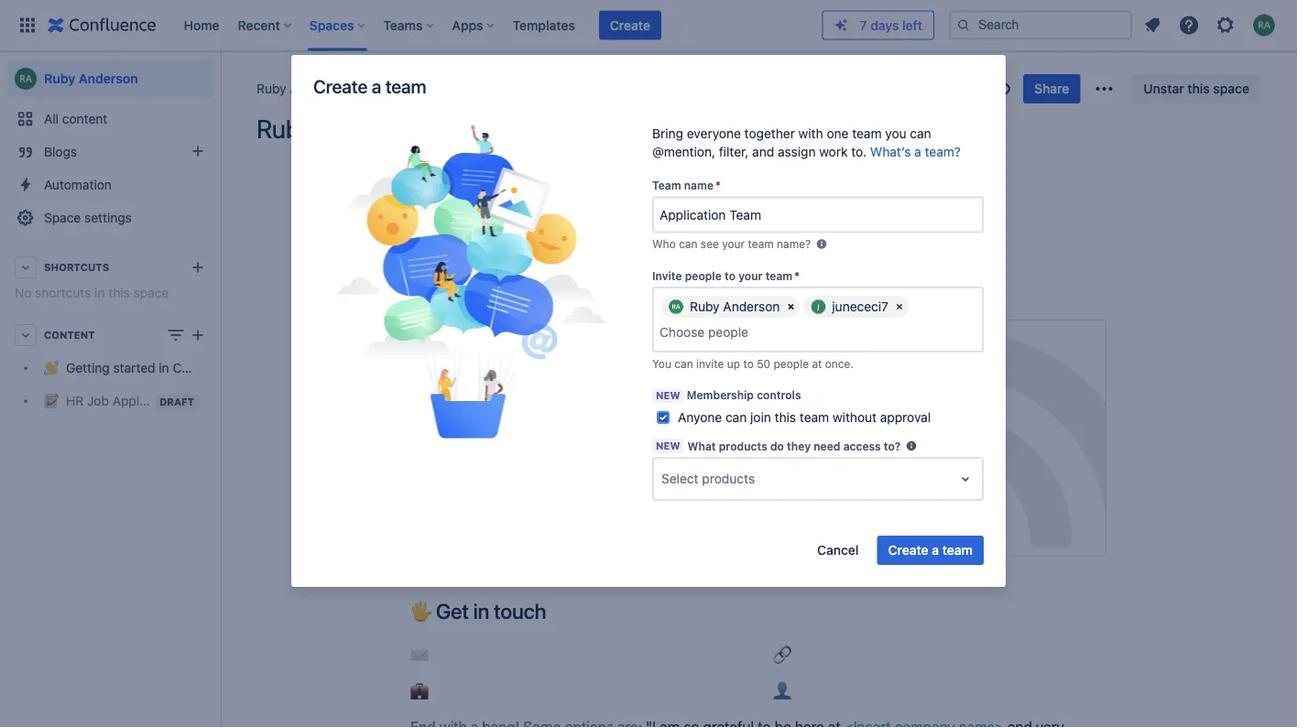 Task type: vqa. For each thing, say whether or not it's contained in the screenshot.
settings
yes



Task type: describe. For each thing, give the bounding box(es) containing it.
0 vertical spatial *
[[716, 179, 721, 192]]

this inside button
[[1188, 81, 1211, 96]]

@mention,
[[653, 144, 716, 159]]

recently updated
[[411, 320, 575, 345]]

unstar
[[1144, 81, 1185, 96]]

1 vertical spatial started
[[483, 399, 530, 417]]

news
[[850, 399, 884, 417]]

(or
[[711, 192, 729, 209]]

and inside say hello to your colleagues who want to know your name, pronouns, role, team and location (or if you're remote).
[[627, 192, 651, 209]]

get
[[436, 599, 469, 624]]

you
[[886, 126, 907, 141]]

touch
[[494, 599, 547, 624]]

pages
[[505, 276, 561, 301]]

once.
[[826, 357, 854, 370]]

draft link
[[7, 385, 213, 418]]

0 horizontal spatial people
[[685, 269, 722, 282]]

this inside new membership controls anyone can join this team without approval
[[775, 410, 797, 425]]

can inside new membership controls anyone can join this team without approval
[[726, 410, 747, 425]]

ruby anderson inside space element
[[44, 71, 138, 86]]

anyone
[[678, 410, 722, 425]]

i've
[[607, 276, 639, 301]]

ruby anderson link for 📄 recent pages that i've worked on
[[257, 80, 347, 98]]

create a team image
[[335, 125, 609, 439]]

create a page image
[[187, 324, 209, 346]]

what's a team?
[[871, 144, 961, 159]]

clear image
[[784, 300, 799, 314]]

to right up
[[744, 357, 754, 370]]

1 vertical spatial *
[[795, 269, 800, 282]]

space inside button
[[1214, 81, 1250, 96]]

your team name is visible to anyone in your organisation. it may be visible on work shared outside your organisation. image
[[815, 237, 830, 252]]

create inside 'global' element
[[610, 17, 651, 33]]

📄
[[411, 276, 432, 301]]

want
[[629, 167, 661, 184]]

your for who
[[722, 238, 745, 251]]

company.
[[793, 475, 856, 492]]

recently
[[411, 320, 491, 345]]

spaces button
[[304, 11, 372, 40]]

invite
[[697, 357, 724, 370]]

that
[[566, 276, 602, 301]]

home link
[[178, 11, 225, 40]]

ruby inside space element
[[44, 71, 75, 86]]

name
[[684, 179, 714, 192]]

invite people to your team *
[[653, 269, 800, 282]]

all content
[[44, 111, 108, 126]]

create inside button
[[889, 543, 929, 558]]

all content link
[[7, 103, 213, 136]]

what's
[[871, 144, 911, 159]]

space
[[44, 210, 81, 225]]

know
[[681, 167, 716, 184]]

📄 recent pages that i've worked on
[[411, 276, 739, 301]]

membership
[[687, 389, 754, 402]]

you can invite up to 50 people       at once.
[[653, 357, 854, 370]]

team inside say hello to your colleagues who want to know your name, pronouns, role, team and location (or if you're remote).
[[590, 192, 623, 209]]

at
[[812, 357, 822, 370]]

started inside tree
[[113, 361, 155, 376]]

this inside space element
[[108, 285, 130, 301]]

in down shortcuts dropdown button
[[95, 285, 105, 301]]

confluence inside tree
[[173, 361, 240, 376]]

Choose people text field
[[660, 324, 773, 342]]

space settings link
[[7, 202, 213, 235]]

🔗
[[774, 646, 792, 664]]

create a team button
[[878, 536, 984, 565]]

team left name?
[[748, 238, 774, 251]]

a inside create a blog post to share news and announcements with your team and company.
[[840, 374, 848, 392]]

junececi7 image
[[811, 300, 826, 314]]

can left see on the right
[[679, 238, 698, 251]]

create a team inside create a team button
[[889, 543, 973, 558]]

products for what
[[719, 440, 768, 453]]

settings icon image
[[1215, 14, 1237, 36]]

need
[[814, 440, 841, 453]]

ago for 34 minutes ago •
[[491, 377, 510, 390]]

create down spaces "popup button"
[[313, 75, 368, 97]]

to down who can see your team name?
[[725, 269, 736, 282]]

to right hello on the top left
[[473, 167, 487, 184]]

recent
[[436, 276, 501, 301]]

your for say
[[490, 167, 519, 184]]

💼
[[411, 682, 429, 700]]

0 vertical spatial create a team
[[313, 75, 427, 97]]

minutes for 34 minutes ago
[[447, 420, 488, 433]]

cancel
[[818, 543, 859, 558]]

ago for 34 minutes ago
[[491, 420, 510, 433]]

•
[[513, 377, 519, 390]]

do
[[771, 440, 784, 453]]

search image
[[957, 18, 972, 33]]

settings
[[84, 210, 132, 225]]

content
[[44, 329, 95, 341]]

select
[[662, 472, 699, 487]]

say hello to your colleagues who want to know your name, pronouns, role, team and location (or if you're remote).
[[411, 167, 745, 234]]

filter,
[[719, 144, 749, 159]]

✉️
[[411, 646, 429, 664]]

you're
[[411, 217, 451, 234]]

1 horizontal spatial confluence
[[549, 399, 625, 417]]

who
[[598, 167, 625, 184]]

🖐 get in touch
[[411, 599, 547, 624]]

team inside create a team button
[[943, 543, 973, 558]]

anderson up say
[[317, 114, 422, 144]]

ruby anderson image
[[669, 300, 684, 314]]

invite
[[653, 269, 682, 282]]

worked
[[643, 276, 711, 301]]

templates
[[513, 17, 575, 33]]

your down say
[[411, 192, 440, 209]]

what products do they need access to?
[[688, 440, 901, 453]]

work
[[820, 144, 848, 159]]

templates link
[[507, 11, 581, 40]]

anderson down spaces
[[290, 81, 347, 96]]

junececi7
[[833, 299, 889, 314]]

to?
[[884, 440, 901, 453]]

1 vertical spatial getting started in confluence
[[430, 399, 625, 417]]

and inside "bring everyone together with one team you can @mention, filter, and assign work to."
[[753, 144, 775, 159]]

to inside create a blog post to share news and announcements with your team and company.
[[793, 399, 806, 417]]

blog stream
[[793, 334, 902, 359]]

1 vertical spatial people
[[774, 357, 809, 370]]



Task type: locate. For each thing, give the bounding box(es) containing it.
1 horizontal spatial started
[[483, 399, 530, 417]]

one
[[827, 126, 849, 141]]

access
[[844, 440, 881, 453]]

0 vertical spatial people
[[685, 269, 722, 282]]

getting started in confluence inside tree
[[66, 361, 240, 376]]

no
[[15, 285, 31, 301]]

updated
[[495, 320, 575, 345]]

no shortcuts in this space
[[15, 285, 169, 301]]

if
[[733, 192, 741, 209]]

space down shortcuts dropdown button
[[133, 285, 169, 301]]

can up what's a team? link
[[911, 126, 932, 141]]

blogs
[[44, 144, 77, 159]]

name?
[[777, 238, 811, 251]]

team
[[653, 179, 682, 192]]

can inside "bring everyone together with one team you can @mention, filter, and assign work to."
[[911, 126, 932, 141]]

post
[[884, 374, 914, 392]]

in right get
[[473, 599, 490, 624]]

new membership controls anyone can join this team without approval
[[656, 389, 931, 425]]

team down who
[[590, 192, 623, 209]]

and down approval
[[894, 450, 918, 467]]

select products
[[662, 472, 755, 487]]

0 horizontal spatial *
[[716, 179, 721, 192]]

1 horizontal spatial getting started in confluence
[[430, 399, 625, 417]]

1 vertical spatial create a team
[[889, 543, 973, 558]]

in inside getting started in confluence link
[[159, 361, 169, 376]]

overview link
[[430, 356, 492, 374]]

colleagues
[[523, 167, 594, 184]]

apps button
[[447, 11, 502, 40]]

0 vertical spatial products
[[719, 440, 768, 453]]

1 ago from the top
[[491, 377, 510, 390]]

0 horizontal spatial this
[[108, 285, 130, 301]]

who can see your team name?
[[653, 238, 811, 251]]

1 vertical spatial getting
[[430, 399, 479, 417]]

0 vertical spatial 34
[[430, 377, 444, 390]]

team up clear image
[[766, 269, 793, 282]]

34 down 34 minutes ago •
[[430, 420, 444, 433]]

create a team
[[313, 75, 427, 97], [889, 543, 973, 558]]

0 vertical spatial space
[[1214, 81, 1250, 96]]

a inside button
[[932, 543, 940, 558]]

0 vertical spatial minutes
[[447, 377, 488, 390]]

0 horizontal spatial create a team
[[313, 75, 427, 97]]

1 horizontal spatial getting
[[430, 399, 479, 417]]

blog
[[793, 334, 834, 359]]

ago
[[491, 377, 510, 390], [491, 420, 510, 433]]

1 vertical spatial 34
[[430, 420, 444, 433]]

*
[[716, 179, 721, 192], [795, 269, 800, 282]]

ago down 34 minutes ago •
[[491, 420, 510, 433]]

0 vertical spatial started
[[113, 361, 155, 376]]

people down see on the right
[[685, 269, 722, 282]]

ruby anderson link inside space element
[[7, 60, 213, 97]]

your right 'on'
[[739, 269, 763, 282]]

2 34 from the top
[[430, 420, 444, 433]]

blog
[[852, 374, 881, 392]]

1 vertical spatial new
[[656, 440, 681, 452]]

1 horizontal spatial ruby anderson link
[[257, 80, 347, 98]]

what
[[688, 440, 716, 453]]

bring
[[653, 126, 684, 141]]

0 horizontal spatial space
[[133, 285, 169, 301]]

clear image
[[893, 300, 907, 314]]

your down announcements
[[824, 450, 853, 467]]

your right see on the right
[[722, 238, 745, 251]]

confluence
[[173, 361, 240, 376], [549, 399, 625, 417]]

getting started in confluence tree
[[7, 352, 240, 418]]

2 vertical spatial this
[[775, 410, 797, 425]]

1 horizontal spatial this
[[775, 410, 797, 425]]

team inside create a blog post to share news and announcements with your team and company.
[[857, 450, 890, 467]]

without
[[833, 410, 877, 425]]

with up company.
[[793, 450, 820, 467]]

anderson down '34 minutes ago'
[[467, 443, 531, 460]]

1 horizontal spatial create a team
[[889, 543, 973, 558]]

2 ago from the top
[[491, 420, 510, 433]]

location
[[655, 192, 707, 209]]

* right name
[[716, 179, 721, 192]]

open image
[[955, 468, 977, 490]]

getting started in confluence link
[[7, 352, 240, 385], [430, 399, 625, 417]]

banner containing home
[[0, 0, 1298, 51]]

getting started in confluence
[[66, 361, 240, 376], [430, 399, 625, 417]]

and down 'post' on the bottom of page
[[888, 399, 912, 417]]

spaces
[[310, 17, 354, 33]]

0 vertical spatial getting
[[66, 361, 110, 376]]

see
[[701, 238, 719, 251]]

minutes for 34 minutes ago •
[[447, 377, 488, 390]]

products down join
[[719, 440, 768, 453]]

anderson left clear image
[[724, 299, 780, 314]]

cancel button
[[807, 536, 870, 565]]

blogs link
[[7, 136, 213, 169]]

new left what
[[656, 440, 681, 452]]

draft
[[159, 396, 194, 408]]

0 vertical spatial new
[[656, 390, 681, 402]]

started down •
[[483, 399, 530, 417]]

bring everyone together with one team you can @mention, filter, and assign work to.
[[653, 126, 932, 159]]

getting up '34 minutes ago'
[[430, 399, 479, 417]]

team up to.
[[853, 126, 882, 141]]

anderson up all content link on the top of page
[[79, 71, 138, 86]]

* up clear image
[[795, 269, 800, 282]]

with inside "bring everyone together with one team you can @mention, filter, and assign work to."
[[799, 126, 824, 141]]

new inside new membership controls anyone can join this team without approval
[[656, 390, 681, 402]]

everyone
[[687, 126, 741, 141]]

home
[[184, 17, 220, 33]]

2 horizontal spatial this
[[1188, 81, 1211, 96]]

shortcuts button
[[7, 251, 213, 284]]

1 new from the top
[[656, 390, 681, 402]]

space down settings icon
[[1214, 81, 1250, 96]]

shortcuts
[[44, 262, 109, 274]]

1 vertical spatial ago
[[491, 420, 510, 433]]

getting started in confluence down •
[[430, 399, 625, 417]]

banner
[[0, 0, 1298, 51]]

getting inside tree
[[66, 361, 110, 376]]

0 horizontal spatial getting started in confluence link
[[7, 352, 240, 385]]

1 minutes from the top
[[447, 377, 488, 390]]

team up need
[[800, 410, 830, 425]]

assign
[[778, 144, 816, 159]]

getting started in confluence link up draft
[[7, 352, 240, 385]]

create a team down spaces "popup button"
[[313, 75, 427, 97]]

team down open icon
[[943, 543, 973, 558]]

1 horizontal spatial people
[[774, 357, 809, 370]]

unstar this space
[[1144, 81, 1250, 96]]

hello
[[438, 167, 470, 184]]

create right templates
[[610, 17, 651, 33]]

1 vertical spatial getting started in confluence link
[[430, 399, 625, 417]]

ruby anderson link for no shortcuts in this space
[[7, 60, 213, 97]]

can right you
[[675, 357, 694, 370]]

this right unstar
[[1188, 81, 1211, 96]]

products for select
[[702, 472, 755, 487]]

ago left •
[[491, 377, 510, 390]]

and down together
[[753, 144, 775, 159]]

overview
[[430, 356, 492, 374]]

0 vertical spatial with
[[799, 126, 824, 141]]

1 vertical spatial products
[[702, 472, 755, 487]]

global element
[[11, 0, 823, 51]]

0 horizontal spatial confluence
[[173, 361, 240, 376]]

getting down content
[[66, 361, 110, 376]]

unstar this space button
[[1133, 74, 1261, 104]]

anderson inside space element
[[79, 71, 138, 86]]

apps
[[452, 17, 484, 33]]

create link
[[599, 11, 662, 40]]

with up assign
[[799, 126, 824, 141]]

create a team element
[[314, 125, 630, 444]]

0 vertical spatial getting started in confluence
[[66, 361, 240, 376]]

1 vertical spatial space
[[133, 285, 169, 301]]

they
[[787, 440, 811, 453]]

team inside "bring everyone together with one team you can @mention, filter, and assign work to."
[[853, 126, 882, 141]]

products
[[719, 440, 768, 453], [702, 472, 755, 487]]

and down want
[[627, 192, 651, 209]]

👤
[[774, 682, 792, 700]]

34 for 34 minutes ago •
[[430, 377, 444, 390]]

create right cancel
[[889, 543, 929, 558]]

create inside create a blog post to share news and announcements with your team and company.
[[793, 374, 837, 392]]

0 horizontal spatial started
[[113, 361, 155, 376]]

0 vertical spatial ago
[[491, 377, 510, 390]]

your inside create a blog post to share news and announcements with your team and company.
[[824, 450, 853, 467]]

who
[[653, 238, 676, 251]]

to
[[473, 167, 487, 184], [664, 167, 678, 184], [725, 269, 736, 282], [744, 357, 754, 370], [793, 399, 806, 417]]

products down what
[[702, 472, 755, 487]]

shortcuts
[[35, 285, 91, 301]]

🖐
[[411, 599, 432, 624]]

create down at
[[793, 374, 837, 392]]

to.
[[852, 144, 867, 159]]

ruby anderson
[[44, 71, 138, 86], [257, 81, 347, 96], [257, 114, 422, 144], [690, 299, 780, 314], [430, 443, 531, 460]]

create a team down open icon
[[889, 543, 973, 558]]

new
[[656, 390, 681, 402], [656, 440, 681, 452]]

this
[[1188, 81, 1211, 96], [108, 285, 130, 301], [775, 410, 797, 425]]

together
[[745, 126, 795, 141]]

started down content dropdown button
[[113, 361, 155, 376]]

can left join
[[726, 410, 747, 425]]

1 horizontal spatial getting started in confluence link
[[430, 399, 625, 417]]

2 minutes from the top
[[447, 420, 488, 433]]

0 vertical spatial confluence
[[173, 361, 240, 376]]

create a blog image
[[187, 140, 209, 162]]

0 horizontal spatial getting
[[66, 361, 110, 376]]

to left share
[[793, 399, 806, 417]]

ruby anderson link up all content link on the top of page
[[7, 60, 213, 97]]

confluence image
[[48, 14, 156, 36], [48, 14, 156, 36]]

minutes down 34 minutes ago •
[[447, 420, 488, 433]]

up
[[727, 357, 741, 370]]

space element
[[0, 51, 240, 728]]

new for new
[[656, 440, 681, 452]]

content button
[[7, 319, 213, 352]]

e.g. HR Team, Redesign Project, Team Mango field
[[654, 198, 983, 231]]

a
[[372, 75, 381, 97], [915, 144, 922, 159], [840, 374, 848, 392], [932, 543, 940, 558]]

you
[[653, 357, 672, 370]]

1 vertical spatial with
[[793, 450, 820, 467]]

0 horizontal spatial ruby anderson link
[[7, 60, 213, 97]]

team
[[386, 75, 427, 97], [853, 126, 882, 141], [590, 192, 623, 209], [748, 238, 774, 251], [766, 269, 793, 282], [800, 410, 830, 425], [857, 450, 890, 467], [943, 543, 973, 558]]

34 down overview
[[430, 377, 444, 390]]

0 vertical spatial getting started in confluence link
[[7, 352, 240, 385]]

1 34 from the top
[[430, 377, 444, 390]]

1 vertical spatial this
[[108, 285, 130, 301]]

0 vertical spatial this
[[1188, 81, 1211, 96]]

share
[[810, 399, 846, 417]]

new down you
[[656, 390, 681, 402]]

Search field
[[950, 11, 1133, 40]]

team inside new membership controls anyone can join this team without approval
[[800, 410, 830, 425]]

34 for 34 minutes ago
[[430, 420, 444, 433]]

your for invite
[[739, 269, 763, 282]]

this down shortcuts dropdown button
[[108, 285, 130, 301]]

announcements
[[793, 425, 898, 442]]

team down announcements
[[857, 450, 890, 467]]

name,
[[443, 192, 484, 209]]

50
[[757, 357, 771, 370]]

people left at
[[774, 357, 809, 370]]

minutes down the overview link at the left of page
[[447, 377, 488, 390]]

this down controls
[[775, 410, 797, 425]]

to right want
[[664, 167, 678, 184]]

1 horizontal spatial *
[[795, 269, 800, 282]]

on
[[715, 276, 739, 301]]

getting started in confluence link down •
[[430, 399, 625, 417]]

your up pronouns,
[[490, 167, 519, 184]]

new for new membership controls anyone can join this team without approval
[[656, 390, 681, 402]]

approval
[[881, 410, 931, 425]]

getting started in confluence up draft
[[66, 361, 240, 376]]

space
[[1214, 81, 1250, 96], [133, 285, 169, 301]]

in up draft
[[159, 361, 169, 376]]

in down the updated
[[534, 399, 546, 417]]

1 vertical spatial minutes
[[447, 420, 488, 433]]

34 minutes ago •
[[430, 377, 522, 390]]

join
[[751, 410, 772, 425]]

say
[[411, 167, 435, 184]]

1 horizontal spatial space
[[1214, 81, 1250, 96]]

0 horizontal spatial getting started in confluence
[[66, 361, 240, 376]]

34
[[430, 377, 444, 390], [430, 420, 444, 433]]

automation
[[44, 177, 112, 192]]

with inside create a blog post to share news and announcements with your team and company.
[[793, 450, 820, 467]]

team down 'global' element
[[386, 75, 427, 97]]

ruby
[[44, 71, 75, 86], [257, 81, 287, 96], [257, 114, 312, 144], [690, 299, 720, 314], [430, 443, 464, 460]]

ruby anderson link down spaces
[[257, 80, 347, 98]]

2 new from the top
[[656, 440, 681, 452]]

remote).
[[455, 217, 511, 234]]

1 vertical spatial confluence
[[549, 399, 625, 417]]



